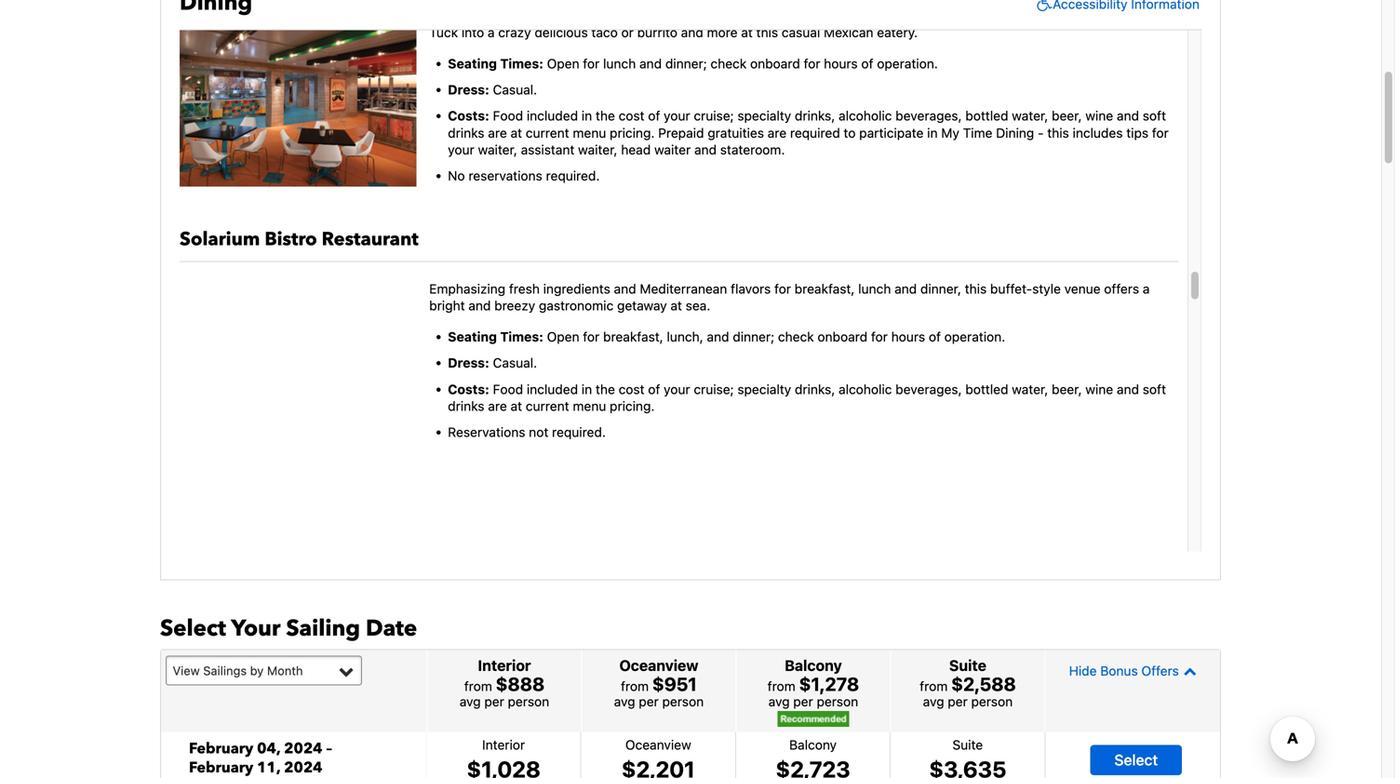 Task type: vqa. For each thing, say whether or not it's contained in the screenshot.
$309
no



Task type: describe. For each thing, give the bounding box(es) containing it.
drinks for food included in the cost of your cruise; specialty drinks, alcoholic beverages, bottled water, beer, wine and soft drinks are at current menu pricing.
[[448, 398, 485, 414]]

interior from $888 avg per person
[[460, 656, 549, 709]]

$888
[[496, 673, 545, 695]]

reservations
[[448, 425, 525, 440]]

person for $1,278
[[817, 694, 858, 709]]

mediterranean
[[640, 281, 727, 296]]

avg for $951
[[614, 694, 635, 709]]

per for $2,588
[[948, 694, 968, 709]]

this inside food included in the cost of your cruise; specialty drinks, alcoholic beverages, bottled water, beer, wine and soft drinks are at current menu pricing. prepaid gratuities are required to participate in my time dining - this includes tips for your waiter, assistant waiter, head waiter and stateroom.
[[1047, 125, 1069, 140]]

mexican
[[824, 25, 874, 40]]

–
[[326, 738, 332, 759]]

2024
[[284, 738, 322, 759]]

to
[[844, 125, 856, 140]]

1 vertical spatial check
[[778, 329, 814, 344]]

food for not
[[493, 381, 523, 397]]

-
[[1038, 125, 1044, 140]]

dress: for food included in the cost of your cruise; specialty drinks, alcoholic beverages, bottled water, beer, wine and soft drinks are at current menu pricing.
[[448, 355, 489, 371]]

february 04, 2024 –
[[189, 738, 332, 759]]

not
[[529, 425, 549, 440]]

hide
[[1069, 663, 1097, 678]]

participate
[[859, 125, 924, 140]]

of down mexican
[[861, 56, 874, 71]]

your for breakfast,
[[664, 381, 690, 397]]

costs: for food included in the cost of your cruise; specialty drinks, alcoholic beverages, bottled water, beer, wine and soft drinks are at current menu pricing.
[[448, 381, 489, 397]]

dress: for food included in the cost of your cruise; specialty drinks, alcoholic beverages, bottled water, beer, wine and soft drinks are at current menu pricing. prepaid gratuities are required to participate in my time dining - this includes tips for your waiter, assistant waiter, head waiter and stateroom.
[[448, 82, 489, 97]]

no
[[448, 168, 465, 184]]

are for mediterranean
[[488, 398, 507, 414]]

of inside food included in the cost of your cruise; specialty drinks, alcoholic beverages, bottled water, beer, wine and soft drinks are at current menu pricing. prepaid gratuities are required to participate in my time dining - this includes tips for your waiter, assistant waiter, head waiter and stateroom.
[[648, 108, 660, 123]]

person for $888
[[508, 694, 549, 709]]

view
[[173, 663, 200, 677]]

0 horizontal spatial check
[[711, 56, 747, 71]]

alcoholic for hours
[[839, 108, 892, 123]]

in for breakfast,
[[582, 381, 592, 397]]

interior for interior from $888 avg per person
[[478, 656, 531, 674]]

sea.
[[686, 298, 710, 313]]

getaway
[[617, 298, 667, 313]]

$2,588
[[951, 673, 1016, 695]]

breezy
[[494, 298, 535, 313]]

restaurant
[[322, 227, 419, 252]]

bottled for seating times: open for lunch and dinner; check onboard for hours of operation.
[[966, 108, 1008, 123]]

1 vertical spatial hours
[[891, 329, 925, 344]]

select for select
[[1114, 751, 1158, 769]]

balcony for balcony
[[789, 737, 837, 752]]

a inside emphasizing fresh ingredients and mediterranean flavors for breakfast, lunch and dinner, this buffet-style venue offers a bright and breezy gastronomic getaway at sea.
[[1143, 281, 1150, 296]]

menu for no reservations required.
[[573, 125, 606, 140]]

dress: casual. for seating times: open for lunch and dinner; check onboard for hours of operation.
[[448, 82, 537, 97]]

month
[[267, 663, 303, 677]]

delicious
[[535, 25, 588, 40]]

person for $2,588
[[971, 694, 1013, 709]]

04,
[[257, 738, 280, 759]]

suite from $2,588 avg per person
[[920, 656, 1016, 709]]

time
[[963, 125, 993, 140]]

for inside emphasizing fresh ingredients and mediterranean flavors for breakfast, lunch and dinner, this buffet-style venue offers a bright and breezy gastronomic getaway at sea.
[[774, 281, 791, 296]]

1 vertical spatial your
[[448, 142, 474, 157]]

crazy
[[498, 25, 531, 40]]

february
[[189, 738, 253, 759]]

taco
[[591, 25, 618, 40]]

casual
[[782, 25, 820, 40]]

head
[[621, 142, 651, 157]]

fresh
[[509, 281, 540, 296]]

food included in the cost of your cruise; specialty drinks, alcoholic beverages, bottled water, beer, wine and soft drinks are at current menu pricing.
[[448, 381, 1166, 414]]

your for lunch
[[664, 108, 690, 123]]

seating times: open for lunch and dinner; check onboard for hours of operation.
[[448, 56, 938, 71]]

suite for suite
[[953, 737, 983, 752]]

beverages, for of
[[896, 381, 962, 397]]

no reservations required.
[[448, 168, 600, 184]]

wine for food included in the cost of your cruise; specialty drinks, alcoholic beverages, bottled water, beer, wine and soft drinks are at current menu pricing.
[[1086, 381, 1113, 397]]

included for reservations
[[527, 108, 578, 123]]

1 waiter, from the left
[[478, 142, 517, 157]]

hide bonus offers link
[[1050, 655, 1216, 687]]

select your sailing date
[[160, 613, 417, 644]]

in for burrito
[[582, 108, 592, 123]]

date
[[366, 613, 417, 644]]

wheelchair image
[[1032, 0, 1053, 13]]

1 vertical spatial dinner;
[[733, 329, 775, 344]]

assistant
[[521, 142, 575, 157]]

into
[[462, 25, 484, 40]]

view sailings by month
[[173, 663, 303, 677]]

times: for open for lunch and dinner; check onboard for hours of operation.
[[500, 56, 543, 71]]

soft for food included in the cost of your cruise; specialty drinks, alcoholic beverages, bottled water, beer, wine and soft drinks are at current menu pricing.
[[1143, 381, 1166, 397]]

burrito
[[637, 25, 677, 40]]

more
[[707, 25, 738, 40]]

view sailings by month link
[[166, 656, 362, 685]]

beverages, for operation.
[[896, 108, 962, 123]]

seating for seating times: open for breakfast, lunch, and dinner; check onboard for hours of operation.
[[448, 329, 497, 344]]

soft for food included in the cost of your cruise; specialty drinks, alcoholic beverages, bottled water, beer, wine and soft drinks are at current menu pricing. prepaid gratuities are required to participate in my time dining - this includes tips for your waiter, assistant waiter, head waiter and stateroom.
[[1143, 108, 1166, 123]]

dress: casual. for seating times: open for breakfast, lunch, and dinner; check onboard for hours of operation.
[[448, 355, 537, 371]]

from for $1,278
[[768, 678, 796, 694]]

my
[[941, 125, 959, 140]]

flavors
[[731, 281, 771, 296]]

select for select your sailing date
[[160, 613, 226, 644]]

buffet-
[[990, 281, 1032, 296]]

are for delicious
[[488, 125, 507, 140]]

gratuities
[[708, 125, 764, 140]]

menu for reservations not required.
[[573, 398, 606, 414]]

person for $951
[[662, 694, 704, 709]]

your
[[231, 613, 280, 644]]

food included in the cost of your cruise; specialty drinks, alcoholic beverages, bottled water, beer, wine and soft drinks are at current menu pricing. prepaid gratuities are required to participate in my time dining - this includes tips for your waiter, assistant waiter, head waiter and stateroom.
[[448, 108, 1169, 157]]

sailing
[[286, 613, 360, 644]]

from for $888
[[464, 678, 492, 694]]

food for reservations
[[493, 108, 523, 123]]

of inside the food included in the cost of your cruise; specialty drinks, alcoholic beverages, bottled water, beer, wine and soft drinks are at current menu pricing.
[[648, 381, 660, 397]]

drinks for food included in the cost of your cruise; specialty drinks, alcoholic beverages, bottled water, beer, wine and soft drinks are at current menu pricing. prepaid gratuities are required to participate in my time dining - this includes tips for your waiter, assistant waiter, head waiter and stateroom.
[[448, 125, 485, 140]]

venue
[[1064, 281, 1101, 296]]

reservations not required.
[[448, 425, 606, 440]]

select link
[[1090, 745, 1182, 776]]

per for $888
[[484, 694, 504, 709]]

casual. for open for lunch and dinner; check onboard for hours of operation.
[[493, 82, 537, 97]]

0 horizontal spatial onboard
[[750, 56, 800, 71]]

specialty for check
[[738, 381, 791, 397]]

per for $1,278
[[793, 694, 813, 709]]

this for buffet-
[[965, 281, 987, 296]]

bonus
[[1100, 663, 1138, 678]]

from for $951
[[621, 678, 649, 694]]

cost for breakfast,
[[619, 381, 645, 397]]



Task type: locate. For each thing, give the bounding box(es) containing it.
food inside food included in the cost of your cruise; specialty drinks, alcoholic beverages, bottled water, beer, wine and soft drinks are at current menu pricing. prepaid gratuities are required to participate in my time dining - this includes tips for your waiter, assistant waiter, head waiter and stateroom.
[[493, 108, 523, 123]]

required. for no reservations required.
[[546, 168, 600, 184]]

interior inside interior from $888 avg per person
[[478, 656, 531, 674]]

cruise; inside food included in the cost of your cruise; specialty drinks, alcoholic beverages, bottled water, beer, wine and soft drinks are at current menu pricing. prepaid gratuities are required to participate in my time dining - this includes tips for your waiter, assistant waiter, head waiter and stateroom.
[[694, 108, 734, 123]]

breakfast, inside emphasizing fresh ingredients and mediterranean flavors for breakfast, lunch and dinner, this buffet-style venue offers a bright and breezy gastronomic getaway at sea.
[[795, 281, 855, 296]]

1 wine from the top
[[1086, 108, 1113, 123]]

0 vertical spatial check
[[711, 56, 747, 71]]

in down the taco
[[582, 108, 592, 123]]

1 the from the top
[[596, 108, 615, 123]]

a right the offers
[[1143, 281, 1150, 296]]

2 bottled from the top
[[966, 381, 1008, 397]]

times: down the "crazy"
[[500, 56, 543, 71]]

from up the 'recommended' image
[[768, 678, 796, 694]]

open
[[547, 56, 579, 71], [547, 329, 579, 344]]

beverages,
[[896, 108, 962, 123], [896, 381, 962, 397]]

2 soft from the top
[[1143, 381, 1166, 397]]

0 vertical spatial your
[[664, 108, 690, 123]]

for
[[583, 56, 600, 71], [804, 56, 820, 71], [1152, 125, 1169, 140], [774, 281, 791, 296], [583, 329, 600, 344], [871, 329, 888, 344]]

1 vertical spatial soft
[[1143, 381, 1166, 397]]

avg inside oceanview from $951 avg per person
[[614, 694, 635, 709]]

1 from from the left
[[464, 678, 492, 694]]

eatery.
[[877, 25, 918, 40]]

hide bonus offers
[[1069, 663, 1179, 678]]

1 vertical spatial balcony
[[789, 737, 837, 752]]

1 open from the top
[[547, 56, 579, 71]]

per for $951
[[639, 694, 659, 709]]

1 pricing. from the top
[[610, 125, 655, 140]]

prepaid
[[658, 125, 704, 140]]

0 vertical spatial dress: casual.
[[448, 82, 537, 97]]

breakfast, right flavors
[[795, 281, 855, 296]]

1 vertical spatial cruise;
[[694, 381, 734, 397]]

1 vertical spatial onboard
[[818, 329, 868, 344]]

cost inside the food included in the cost of your cruise; specialty drinks, alcoholic beverages, bottled water, beer, wine and soft drinks are at current menu pricing.
[[619, 381, 645, 397]]

2 pricing. from the top
[[610, 398, 655, 414]]

2 costs: from the top
[[448, 381, 489, 397]]

balcony down the 'recommended' image
[[789, 737, 837, 752]]

1 seating from the top
[[448, 56, 497, 71]]

balcony from $1,278 avg per person
[[768, 656, 859, 709]]

and
[[681, 25, 703, 40], [639, 56, 662, 71], [1117, 108, 1139, 123], [694, 142, 717, 157], [614, 281, 636, 296], [895, 281, 917, 296], [469, 298, 491, 313], [707, 329, 729, 344], [1117, 381, 1139, 397]]

of down dinner,
[[929, 329, 941, 344]]

2 the from the top
[[596, 381, 615, 397]]

0 vertical spatial interior
[[478, 656, 531, 674]]

0 vertical spatial menu
[[573, 125, 606, 140]]

the inside food included in the cost of your cruise; specialty drinks, alcoholic beverages, bottled water, beer, wine and soft drinks are at current menu pricing. prepaid gratuities are required to participate in my time dining - this includes tips for your waiter, assistant waiter, head waiter and stateroom.
[[596, 108, 615, 123]]

0 vertical spatial wine
[[1086, 108, 1113, 123]]

cost for lunch
[[619, 108, 645, 123]]

included up assistant
[[527, 108, 578, 123]]

check down more
[[711, 56, 747, 71]]

pricing. for reservations not required.
[[610, 398, 655, 414]]

1 person from the left
[[508, 694, 549, 709]]

required. right not at the left bottom of the page
[[552, 425, 606, 440]]

2 avg from the left
[[614, 694, 635, 709]]

this
[[756, 25, 778, 40], [1047, 125, 1069, 140], [965, 281, 987, 296]]

pricing. for no reservations required.
[[610, 125, 655, 140]]

this right - at the right
[[1047, 125, 1069, 140]]

2 times: from the top
[[500, 329, 543, 344]]

per inside interior from $888 avg per person
[[484, 694, 504, 709]]

specialty up gratuities on the top right of page
[[738, 108, 791, 123]]

ingredients
[[543, 281, 610, 296]]

balcony inside balcony from $1,278 avg per person
[[785, 656, 842, 674]]

this inside emphasizing fresh ingredients and mediterranean flavors for breakfast, lunch and dinner, this buffet-style venue offers a bright and breezy gastronomic getaway at sea.
[[965, 281, 987, 296]]

0 horizontal spatial hours
[[824, 56, 858, 71]]

1 vertical spatial wine
[[1086, 381, 1113, 397]]

1 water, from the top
[[1012, 108, 1048, 123]]

includes
[[1073, 125, 1123, 140]]

1 drinks from the top
[[448, 125, 485, 140]]

1 beverages, from the top
[[896, 108, 962, 123]]

the inside the food included in the cost of your cruise; specialty drinks, alcoholic beverages, bottled water, beer, wine and soft drinks are at current menu pricing.
[[596, 381, 615, 397]]

interior
[[478, 656, 531, 674], [482, 737, 525, 752]]

1 vertical spatial included
[[527, 381, 578, 397]]

your inside the food included in the cost of your cruise; specialty drinks, alcoholic beverages, bottled water, beer, wine and soft drinks are at current menu pricing.
[[664, 381, 690, 397]]

0 vertical spatial beer,
[[1052, 108, 1082, 123]]

bistro
[[265, 227, 317, 252]]

cruise; for and
[[694, 381, 734, 397]]

included inside food included in the cost of your cruise; specialty drinks, alcoholic beverages, bottled water, beer, wine and soft drinks are at current menu pricing. prepaid gratuities are required to participate in my time dining - this includes tips for your waiter, assistant waiter, head waiter and stateroom.
[[527, 108, 578, 123]]

0 vertical spatial breakfast,
[[795, 281, 855, 296]]

oceanview
[[619, 656, 698, 674], [625, 737, 691, 752]]

wine for food included in the cost of your cruise; specialty drinks, alcoholic beverages, bottled water, beer, wine and soft drinks are at current menu pricing. prepaid gratuities are required to participate in my time dining - this includes tips for your waiter, assistant waiter, head waiter and stateroom.
[[1086, 108, 1113, 123]]

cost inside food included in the cost of your cruise; specialty drinks, alcoholic beverages, bottled water, beer, wine and soft drinks are at current menu pricing. prepaid gratuities are required to participate in my time dining - this includes tips for your waiter, assistant waiter, head waiter and stateroom.
[[619, 108, 645, 123]]

1 vertical spatial select
[[1114, 751, 1158, 769]]

from inside interior from $888 avg per person
[[464, 678, 492, 694]]

0 vertical spatial soft
[[1143, 108, 1166, 123]]

at down mediterranean
[[671, 298, 682, 313]]

suite for suite from $2,588 avg per person
[[949, 656, 987, 674]]

1 horizontal spatial select
[[1114, 751, 1158, 769]]

gastronomic
[[539, 298, 614, 313]]

1 bottled from the top
[[966, 108, 1008, 123]]

1 vertical spatial cost
[[619, 381, 645, 397]]

2 casual. from the top
[[493, 355, 537, 371]]

required
[[790, 125, 840, 140]]

2 cruise; from the top
[[694, 381, 734, 397]]

specialty inside food included in the cost of your cruise; specialty drinks, alcoholic beverages, bottled water, beer, wine and soft drinks are at current menu pricing. prepaid gratuities are required to participate in my time dining - this includes tips for your waiter, assistant waiter, head waiter and stateroom.
[[738, 108, 791, 123]]

emphasizing fresh ingredients and mediterranean flavors for breakfast, lunch and dinner, this buffet-style venue offers a bright and breezy gastronomic getaway at sea.
[[429, 281, 1150, 313]]

0 vertical spatial open
[[547, 56, 579, 71]]

1 vertical spatial the
[[596, 381, 615, 397]]

0 vertical spatial pricing.
[[610, 125, 655, 140]]

from left $951
[[621, 678, 649, 694]]

oceanview from $951 avg per person
[[614, 656, 704, 709]]

seating for seating times: open for lunch and dinner; check onboard for hours of operation.
[[448, 56, 497, 71]]

drinks up the no in the top of the page
[[448, 125, 485, 140]]

from left $2,588 on the bottom right of page
[[920, 678, 948, 694]]

from for $2,588
[[920, 678, 948, 694]]

1 menu from the top
[[573, 125, 606, 140]]

food inside the food included in the cost of your cruise; specialty drinks, alcoholic beverages, bottled water, beer, wine and soft drinks are at current menu pricing.
[[493, 381, 523, 397]]

2 alcoholic from the top
[[839, 381, 892, 397]]

times:
[[500, 56, 543, 71], [500, 329, 543, 344]]

included
[[527, 108, 578, 123], [527, 381, 578, 397]]

select
[[160, 613, 226, 644], [1114, 751, 1158, 769]]

1 vertical spatial open
[[547, 329, 579, 344]]

per
[[484, 694, 504, 709], [639, 694, 659, 709], [793, 694, 813, 709], [948, 694, 968, 709]]

1 per from the left
[[484, 694, 504, 709]]

required. for reservations not required.
[[552, 425, 606, 440]]

are inside the food included in the cost of your cruise; specialty drinks, alcoholic beverages, bottled water, beer, wine and soft drinks are at current menu pricing.
[[488, 398, 507, 414]]

beer, for food included in the cost of your cruise; specialty drinks, alcoholic beverages, bottled water, beer, wine and soft drinks are at current menu pricing. prepaid gratuities are required to participate in my time dining - this includes tips for your waiter, assistant waiter, head waiter and stateroom.
[[1052, 108, 1082, 123]]

person inside oceanview from $951 avg per person
[[662, 694, 704, 709]]

avg left $951
[[614, 694, 635, 709]]

avg for $1,278
[[769, 694, 790, 709]]

1 dress: casual. from the top
[[448, 82, 537, 97]]

drinks inside the food included in the cost of your cruise; specialty drinks, alcoholic beverages, bottled water, beer, wine and soft drinks are at current menu pricing.
[[448, 398, 485, 414]]

2 dress: casual. from the top
[[448, 355, 537, 371]]

per inside oceanview from $951 avg per person
[[639, 694, 659, 709]]

1 soft from the top
[[1143, 108, 1166, 123]]

open down gastronomic
[[547, 329, 579, 344]]

breakfast, down getaway
[[603, 329, 663, 344]]

1 vertical spatial dress:
[[448, 355, 489, 371]]

$951
[[652, 673, 697, 695]]

current up not at the left bottom of the page
[[526, 398, 569, 414]]

avg inside balcony from $1,278 avg per person
[[769, 694, 790, 709]]

2 dress: from the top
[[448, 355, 489, 371]]

0 vertical spatial water,
[[1012, 108, 1048, 123]]

your
[[664, 108, 690, 123], [448, 142, 474, 157], [664, 381, 690, 397]]

1 horizontal spatial hours
[[891, 329, 925, 344]]

per inside suite from $2,588 avg per person
[[948, 694, 968, 709]]

menu inside food included in the cost of your cruise; specialty drinks, alcoholic beverages, bottled water, beer, wine and soft drinks are at current menu pricing. prepaid gratuities are required to participate in my time dining - this includes tips for your waiter, assistant waiter, head waiter and stateroom.
[[573, 125, 606, 140]]

alcoholic inside food included in the cost of your cruise; specialty drinks, alcoholic beverages, bottled water, beer, wine and soft drinks are at current menu pricing. prepaid gratuities are required to participate in my time dining - this includes tips for your waiter, assistant waiter, head waiter and stateroom.
[[839, 108, 892, 123]]

onboard down emphasizing fresh ingredients and mediterranean flavors for breakfast, lunch and dinner, this buffet-style venue offers a bright and breezy gastronomic getaway at sea.
[[818, 329, 868, 344]]

required. down assistant
[[546, 168, 600, 184]]

soft
[[1143, 108, 1166, 123], [1143, 381, 1166, 397]]

menu
[[573, 125, 606, 140], [573, 398, 606, 414]]

at inside emphasizing fresh ingredients and mediterranean flavors for breakfast, lunch and dinner, this buffet-style venue offers a bright and breezy gastronomic getaway at sea.
[[671, 298, 682, 313]]

in inside the food included in the cost of your cruise; specialty drinks, alcoholic beverages, bottled water, beer, wine and soft drinks are at current menu pricing.
[[582, 381, 592, 397]]

2 beer, from the top
[[1052, 381, 1082, 397]]

at up "reservations not required."
[[511, 398, 522, 414]]

cruise; inside the food included in the cost of your cruise; specialty drinks, alcoholic beverages, bottled water, beer, wine and soft drinks are at current menu pricing.
[[694, 381, 734, 397]]

a right into
[[488, 25, 495, 40]]

0 horizontal spatial this
[[756, 25, 778, 40]]

3 per from the left
[[793, 694, 813, 709]]

2 drinks, from the top
[[795, 381, 835, 397]]

alcoholic for for
[[839, 381, 892, 397]]

2 food from the top
[[493, 381, 523, 397]]

1 vertical spatial breakfast,
[[603, 329, 663, 344]]

water,
[[1012, 108, 1048, 123], [1012, 381, 1048, 397]]

1 vertical spatial water,
[[1012, 381, 1048, 397]]

0 horizontal spatial breakfast,
[[603, 329, 663, 344]]

cruise; for dinner;
[[694, 108, 734, 123]]

hours down dinner,
[[891, 329, 925, 344]]

times: for open for breakfast, lunch, and dinner; check onboard for hours of operation.
[[500, 329, 543, 344]]

0 vertical spatial operation.
[[877, 56, 938, 71]]

2 specialty from the top
[[738, 381, 791, 397]]

by
[[250, 663, 264, 677]]

0 vertical spatial food
[[493, 108, 523, 123]]

open for open for lunch and dinner; check onboard for hours of operation.
[[547, 56, 579, 71]]

person inside balcony from $1,278 avg per person
[[817, 694, 858, 709]]

pricing. inside the food included in the cost of your cruise; specialty drinks, alcoholic beverages, bottled water, beer, wine and soft drinks are at current menu pricing.
[[610, 398, 655, 414]]

cost up 'head'
[[619, 108, 645, 123]]

for inside food included in the cost of your cruise; specialty drinks, alcoholic beverages, bottled water, beer, wine and soft drinks are at current menu pricing. prepaid gratuities are required to participate in my time dining - this includes tips for your waiter, assistant waiter, head waiter and stateroom.
[[1152, 125, 1169, 140]]

solarium
[[180, 227, 260, 252]]

costs: for food included in the cost of your cruise; specialty drinks, alcoholic beverages, bottled water, beer, wine and soft drinks are at current menu pricing. prepaid gratuities are required to participate in my time dining - this includes tips for your waiter, assistant waiter, head waiter and stateroom.
[[448, 108, 489, 123]]

at up assistant
[[511, 125, 522, 140]]

lunch down or
[[603, 56, 636, 71]]

included up not at the left bottom of the page
[[527, 381, 578, 397]]

lunch
[[603, 56, 636, 71], [858, 281, 891, 296]]

beverages, inside the food included in the cost of your cruise; specialty drinks, alcoholic beverages, bottled water, beer, wine and soft drinks are at current menu pricing.
[[896, 381, 962, 397]]

cruise; up gratuities on the top right of page
[[694, 108, 734, 123]]

0 vertical spatial drinks
[[448, 125, 485, 140]]

0 vertical spatial in
[[582, 108, 592, 123]]

2 included from the top
[[527, 381, 578, 397]]

avg for $888
[[460, 694, 481, 709]]

2 open from the top
[[547, 329, 579, 344]]

from inside suite from $2,588 avg per person
[[920, 678, 948, 694]]

1 vertical spatial drinks
[[448, 398, 485, 414]]

chevron up image
[[1179, 664, 1197, 677]]

water, inside the food included in the cost of your cruise; specialty drinks, alcoholic beverages, bottled water, beer, wine and soft drinks are at current menu pricing.
[[1012, 381, 1048, 397]]

0 horizontal spatial waiter,
[[478, 142, 517, 157]]

0 horizontal spatial operation.
[[877, 56, 938, 71]]

dinner; down tuck into a crazy delicious taco or burrito and more at this casual mexican eatery.
[[665, 56, 707, 71]]

1 current from the top
[[526, 125, 569, 140]]

hours
[[824, 56, 858, 71], [891, 329, 925, 344]]

waiter, left 'head'
[[578, 142, 618, 157]]

emphasizing
[[429, 281, 506, 296]]

water, for open for lunch and dinner; check onboard for hours of operation.
[[1012, 108, 1048, 123]]

0 vertical spatial dress:
[[448, 82, 489, 97]]

2 water, from the top
[[1012, 381, 1048, 397]]

dress:
[[448, 82, 489, 97], [448, 355, 489, 371]]

cost
[[619, 108, 645, 123], [619, 381, 645, 397]]

1 vertical spatial menu
[[573, 398, 606, 414]]

2 beverages, from the top
[[896, 381, 962, 397]]

beer, for food included in the cost of your cruise; specialty drinks, alcoholic beverages, bottled water, beer, wine and soft drinks are at current menu pricing.
[[1052, 381, 1082, 397]]

1 costs: from the top
[[448, 108, 489, 123]]

1 vertical spatial a
[[1143, 281, 1150, 296]]

drinks, for for
[[795, 108, 835, 123]]

costs: up the no in the top of the page
[[448, 108, 489, 123]]

avg left $888
[[460, 694, 481, 709]]

1 specialty from the top
[[738, 108, 791, 123]]

0 vertical spatial oceanview
[[619, 656, 698, 674]]

beer, inside the food included in the cost of your cruise; specialty drinks, alcoholic beverages, bottled water, beer, wine and soft drinks are at current menu pricing.
[[1052, 381, 1082, 397]]

1 horizontal spatial breakfast,
[[795, 281, 855, 296]]

drinks, inside food included in the cost of your cruise; specialty drinks, alcoholic beverages, bottled water, beer, wine and soft drinks are at current menu pricing. prepaid gratuities are required to participate in my time dining - this includes tips for your waiter, assistant waiter, head waiter and stateroom.
[[795, 108, 835, 123]]

0 horizontal spatial dinner;
[[665, 56, 707, 71]]

soft inside food included in the cost of your cruise; specialty drinks, alcoholic beverages, bottled water, beer, wine and soft drinks are at current menu pricing. prepaid gratuities are required to participate in my time dining - this includes tips for your waiter, assistant waiter, head waiter and stateroom.
[[1143, 108, 1166, 123]]

current for not
[[526, 398, 569, 414]]

bottled inside the food included in the cost of your cruise; specialty drinks, alcoholic beverages, bottled water, beer, wine and soft drinks are at current menu pricing.
[[966, 381, 1008, 397]]

and inside the food included in the cost of your cruise; specialty drinks, alcoholic beverages, bottled water, beer, wine and soft drinks are at current menu pricing.
[[1117, 381, 1139, 397]]

2 person from the left
[[662, 694, 704, 709]]

2 vertical spatial your
[[664, 381, 690, 397]]

drinks up reservations
[[448, 398, 485, 414]]

1 avg from the left
[[460, 694, 481, 709]]

0 vertical spatial onboard
[[750, 56, 800, 71]]

beverages, inside food included in the cost of your cruise; specialty drinks, alcoholic beverages, bottled water, beer, wine and soft drinks are at current menu pricing. prepaid gratuities are required to participate in my time dining - this includes tips for your waiter, assistant waiter, head waiter and stateroom.
[[896, 108, 962, 123]]

per inside balcony from $1,278 avg per person
[[793, 694, 813, 709]]

included for not
[[527, 381, 578, 397]]

current inside food included in the cost of your cruise; specialty drinks, alcoholic beverages, bottled water, beer, wine and soft drinks are at current menu pricing. prepaid gratuities are required to participate in my time dining - this includes tips for your waiter, assistant waiter, head waiter and stateroom.
[[526, 125, 569, 140]]

4 per from the left
[[948, 694, 968, 709]]

waiter
[[654, 142, 691, 157]]

1 horizontal spatial waiter,
[[578, 142, 618, 157]]

drinks, inside the food included in the cost of your cruise; specialty drinks, alcoholic beverages, bottled water, beer, wine and soft drinks are at current menu pricing.
[[795, 381, 835, 397]]

1 vertical spatial oceanview
[[625, 737, 691, 752]]

tips
[[1126, 125, 1149, 140]]

cost down getaway
[[619, 381, 645, 397]]

lunch,
[[667, 329, 703, 344]]

dining
[[996, 125, 1034, 140]]

current
[[526, 125, 569, 140], [526, 398, 569, 414]]

1 horizontal spatial this
[[965, 281, 987, 296]]

1 vertical spatial interior
[[482, 737, 525, 752]]

1 vertical spatial food
[[493, 381, 523, 397]]

tuck
[[429, 25, 458, 40]]

specialty for onboard
[[738, 108, 791, 123]]

1 casual. from the top
[[493, 82, 537, 97]]

of up prepaid on the top
[[648, 108, 660, 123]]

seating down the bright
[[448, 329, 497, 344]]

drinks inside food included in the cost of your cruise; specialty drinks, alcoholic beverages, bottled water, beer, wine and soft drinks are at current menu pricing. prepaid gratuities are required to participate in my time dining - this includes tips for your waiter, assistant waiter, head waiter and stateroom.
[[448, 125, 485, 140]]

avg inside suite from $2,588 avg per person
[[923, 694, 944, 709]]

1 vertical spatial operation.
[[944, 329, 1005, 344]]

water, for open for breakfast, lunch, and dinner; check onboard for hours of operation.
[[1012, 381, 1048, 397]]

a
[[488, 25, 495, 40], [1143, 281, 1150, 296]]

dress: casual. down breezy
[[448, 355, 537, 371]]

0 horizontal spatial select
[[160, 613, 226, 644]]

food up "reservations not required."
[[493, 381, 523, 397]]

menu up "reservations not required."
[[573, 398, 606, 414]]

in up "reservations not required."
[[582, 381, 592, 397]]

onboard down the "casual"
[[750, 56, 800, 71]]

oceanview inside oceanview from $951 avg per person
[[619, 656, 698, 674]]

person
[[508, 694, 549, 709], [662, 694, 704, 709], [817, 694, 858, 709], [971, 694, 1013, 709]]

onboard
[[750, 56, 800, 71], [818, 329, 868, 344]]

interior for interior
[[482, 737, 525, 752]]

0 vertical spatial select
[[160, 613, 226, 644]]

2 menu from the top
[[573, 398, 606, 414]]

specialty inside the food included in the cost of your cruise; specialty drinks, alcoholic beverages, bottled water, beer, wine and soft drinks are at current menu pricing.
[[738, 381, 791, 397]]

breakfast,
[[795, 281, 855, 296], [603, 329, 663, 344]]

2 vertical spatial this
[[965, 281, 987, 296]]

solarium bistro restaurant
[[180, 227, 419, 252]]

check down emphasizing fresh ingredients and mediterranean flavors for breakfast, lunch and dinner, this buffet-style venue offers a bright and breezy gastronomic getaway at sea.
[[778, 329, 814, 344]]

water, inside food included in the cost of your cruise; specialty drinks, alcoholic beverages, bottled water, beer, wine and soft drinks are at current menu pricing. prepaid gratuities are required to participate in my time dining - this includes tips for your waiter, assistant waiter, head waiter and stateroom.
[[1012, 108, 1048, 123]]

bright
[[429, 298, 465, 313]]

lunch left dinner,
[[858, 281, 891, 296]]

0 vertical spatial the
[[596, 108, 615, 123]]

style
[[1032, 281, 1061, 296]]

2 wine from the top
[[1086, 381, 1113, 397]]

0 vertical spatial a
[[488, 25, 495, 40]]

dress: casual. down into
[[448, 82, 537, 97]]

at
[[741, 25, 753, 40], [511, 125, 522, 140], [671, 298, 682, 313], [511, 398, 522, 414]]

sailings
[[203, 663, 247, 677]]

1 horizontal spatial lunch
[[858, 281, 891, 296]]

current for reservations
[[526, 125, 569, 140]]

soft inside the food included in the cost of your cruise; specialty drinks, alcoholic beverages, bottled water, beer, wine and soft drinks are at current menu pricing.
[[1143, 381, 1166, 397]]

1 vertical spatial dress: casual.
[[448, 355, 537, 371]]

0 horizontal spatial lunch
[[603, 56, 636, 71]]

seating times: open for breakfast, lunch, and dinner; check onboard for hours of operation.
[[448, 329, 1005, 344]]

1 cost from the top
[[619, 108, 645, 123]]

2 drinks from the top
[[448, 398, 485, 414]]

menu inside the food included in the cost of your cruise; specialty drinks, alcoholic beverages, bottled water, beer, wine and soft drinks are at current menu pricing.
[[573, 398, 606, 414]]

4 person from the left
[[971, 694, 1013, 709]]

1 drinks, from the top
[[795, 108, 835, 123]]

seating
[[448, 56, 497, 71], [448, 329, 497, 344]]

select up the view
[[160, 613, 226, 644]]

menu up assistant
[[573, 125, 606, 140]]

0 vertical spatial bottled
[[966, 108, 1008, 123]]

dress: down into
[[448, 82, 489, 97]]

reservations
[[469, 168, 542, 184]]

0 vertical spatial casual.
[[493, 82, 537, 97]]

1 vertical spatial beverages,
[[896, 381, 962, 397]]

2 per from the left
[[639, 694, 659, 709]]

included inside the food included in the cost of your cruise; specialty drinks, alcoholic beverages, bottled water, beer, wine and soft drinks are at current menu pricing.
[[527, 381, 578, 397]]

4 avg from the left
[[923, 694, 944, 709]]

dress: casual.
[[448, 82, 537, 97], [448, 355, 537, 371]]

0 vertical spatial specialty
[[738, 108, 791, 123]]

waiter, up reservations
[[478, 142, 517, 157]]

2 horizontal spatial this
[[1047, 125, 1069, 140]]

dinner; down flavors
[[733, 329, 775, 344]]

1 alcoholic from the top
[[839, 108, 892, 123]]

3 avg from the left
[[769, 694, 790, 709]]

0 vertical spatial this
[[756, 25, 778, 40]]

person inside suite from $2,588 avg per person
[[971, 694, 1013, 709]]

balcony for balcony from $1,278 avg per person
[[785, 656, 842, 674]]

casual. down the "crazy"
[[493, 82, 537, 97]]

casual. for open for breakfast, lunch, and dinner; check onboard for hours of operation.
[[493, 355, 537, 371]]

at right more
[[741, 25, 753, 40]]

beer, inside food included in the cost of your cruise; specialty drinks, alcoholic beverages, bottled water, beer, wine and soft drinks are at current menu pricing. prepaid gratuities are required to participate in my time dining - this includes tips for your waiter, assistant waiter, head waiter and stateroom.
[[1052, 108, 1082, 123]]

dress: down the bright
[[448, 355, 489, 371]]

0 vertical spatial included
[[527, 108, 578, 123]]

avg up the 'recommended' image
[[769, 694, 790, 709]]

lunch inside emphasizing fresh ingredients and mediterranean flavors for breakfast, lunch and dinner, this buffet-style venue offers a bright and breezy gastronomic getaway at sea.
[[858, 281, 891, 296]]

0 vertical spatial hours
[[824, 56, 858, 71]]

3 from from the left
[[768, 678, 796, 694]]

casual. down breezy
[[493, 355, 537, 371]]

1 vertical spatial bottled
[[966, 381, 1008, 397]]

1 vertical spatial seating
[[448, 329, 497, 344]]

alcoholic inside the food included in the cost of your cruise; specialty drinks, alcoholic beverages, bottled water, beer, wine and soft drinks are at current menu pricing.
[[839, 381, 892, 397]]

stateroom.
[[720, 142, 785, 157]]

of down getaway
[[648, 381, 660, 397]]

0 vertical spatial cost
[[619, 108, 645, 123]]

bottled inside food included in the cost of your cruise; specialty drinks, alcoholic beverages, bottled water, beer, wine and soft drinks are at current menu pricing. prepaid gratuities are required to participate in my time dining - this includes tips for your waiter, assistant waiter, head waiter and stateroom.
[[966, 108, 1008, 123]]

dinner,
[[920, 281, 961, 296]]

the for lunch
[[596, 108, 615, 123]]

offers
[[1104, 281, 1139, 296]]

0 horizontal spatial a
[[488, 25, 495, 40]]

1 horizontal spatial check
[[778, 329, 814, 344]]

0 vertical spatial suite
[[949, 656, 987, 674]]

recommended image
[[778, 711, 849, 727]]

operation. down eatery.
[[877, 56, 938, 71]]

cruise;
[[694, 108, 734, 123], [694, 381, 734, 397]]

1 vertical spatial this
[[1047, 125, 1069, 140]]

open down delicious
[[547, 56, 579, 71]]

costs: up reservations
[[448, 381, 489, 397]]

1 vertical spatial lunch
[[858, 281, 891, 296]]

times: down breezy
[[500, 329, 543, 344]]

wine inside the food included in the cost of your cruise; specialty drinks, alcoholic beverages, bottled water, beer, wine and soft drinks are at current menu pricing.
[[1086, 381, 1113, 397]]

specialty down seating times: open for breakfast, lunch, and dinner; check onboard for hours of operation.
[[738, 381, 791, 397]]

required.
[[546, 168, 600, 184], [552, 425, 606, 440]]

1 beer, from the top
[[1052, 108, 1082, 123]]

open for open for breakfast, lunch, and dinner; check onboard for hours of operation.
[[547, 329, 579, 344]]

1 horizontal spatial dinner;
[[733, 329, 775, 344]]

pricing.
[[610, 125, 655, 140], [610, 398, 655, 414]]

1 horizontal spatial onboard
[[818, 329, 868, 344]]

current up assistant
[[526, 125, 569, 140]]

1 food from the top
[[493, 108, 523, 123]]

1 vertical spatial casual.
[[493, 355, 537, 371]]

balcony up the 'recommended' image
[[785, 656, 842, 674]]

the down gastronomic
[[596, 381, 615, 397]]

person inside interior from $888 avg per person
[[508, 694, 549, 709]]

from inside balcony from $1,278 avg per person
[[768, 678, 796, 694]]

tuck into a crazy delicious taco or burrito and more at this casual mexican eatery.
[[429, 25, 918, 40]]

this right dinner,
[[965, 281, 987, 296]]

2 waiter, from the left
[[578, 142, 618, 157]]

0 vertical spatial alcoholic
[[839, 108, 892, 123]]

2 vertical spatial in
[[582, 381, 592, 397]]

1 vertical spatial alcoholic
[[839, 381, 892, 397]]

alcoholic
[[839, 108, 892, 123], [839, 381, 892, 397]]

3 person from the left
[[817, 694, 858, 709]]

wine inside food included in the cost of your cruise; specialty drinks, alcoholic beverages, bottled water, beer, wine and soft drinks are at current menu pricing. prepaid gratuities are required to participate in my time dining - this includes tips for your waiter, assistant waiter, head waiter and stateroom.
[[1086, 108, 1113, 123]]

drinks, for onboard
[[795, 381, 835, 397]]

1 times: from the top
[[500, 56, 543, 71]]

offers
[[1142, 663, 1179, 678]]

1 vertical spatial times:
[[500, 329, 543, 344]]

oceanview for oceanview
[[625, 737, 691, 752]]

your up the no in the top of the page
[[448, 142, 474, 157]]

current inside the food included in the cost of your cruise; specialty drinks, alcoholic beverages, bottled water, beer, wine and soft drinks are at current menu pricing.
[[526, 398, 569, 414]]

hours down mexican
[[824, 56, 858, 71]]

0 vertical spatial lunch
[[603, 56, 636, 71]]

your up prepaid on the top
[[664, 108, 690, 123]]

the down the taco
[[596, 108, 615, 123]]

1 vertical spatial pricing.
[[610, 398, 655, 414]]

your down lunch,
[[664, 381, 690, 397]]

from left $888
[[464, 678, 492, 694]]

operation. down dinner,
[[944, 329, 1005, 344]]

0 vertical spatial dinner;
[[665, 56, 707, 71]]

0 vertical spatial drinks,
[[795, 108, 835, 123]]

this for casual
[[756, 25, 778, 40]]

food
[[493, 108, 523, 123], [493, 381, 523, 397]]

0 vertical spatial costs:
[[448, 108, 489, 123]]

1 vertical spatial required.
[[552, 425, 606, 440]]

select down hide bonus offers link
[[1114, 751, 1158, 769]]

1 dress: from the top
[[448, 82, 489, 97]]

2 seating from the top
[[448, 329, 497, 344]]

$1,278
[[799, 673, 859, 695]]

1 vertical spatial suite
[[953, 737, 983, 752]]

4 from from the left
[[920, 678, 948, 694]]

waiter,
[[478, 142, 517, 157], [578, 142, 618, 157]]

0 vertical spatial cruise;
[[694, 108, 734, 123]]

1 vertical spatial costs:
[[448, 381, 489, 397]]

the for breakfast,
[[596, 381, 615, 397]]

1 vertical spatial current
[[526, 398, 569, 414]]

cruise; down seating times: open for breakfast, lunch, and dinner; check onboard for hours of operation.
[[694, 381, 734, 397]]

this left the "casual"
[[756, 25, 778, 40]]

bottled for seating times: open for breakfast, lunch, and dinner; check onboard for hours of operation.
[[966, 381, 1008, 397]]

1 included from the top
[[527, 108, 578, 123]]

seating down into
[[448, 56, 497, 71]]

food up assistant
[[493, 108, 523, 123]]

1 vertical spatial in
[[927, 125, 938, 140]]

pricing. inside food included in the cost of your cruise; specialty drinks, alcoholic beverages, bottled water, beer, wine and soft drinks are at current menu pricing. prepaid gratuities are required to participate in my time dining - this includes tips for your waiter, assistant waiter, head waiter and stateroom.
[[610, 125, 655, 140]]

1 vertical spatial drinks,
[[795, 381, 835, 397]]

or
[[621, 25, 634, 40]]

avg left $2,588 on the bottom right of page
[[923, 694, 944, 709]]

1 horizontal spatial operation.
[[944, 329, 1005, 344]]

oceanview for oceanview from $951 avg per person
[[619, 656, 698, 674]]

costs:
[[448, 108, 489, 123], [448, 381, 489, 397]]

2 current from the top
[[526, 398, 569, 414]]

from inside oceanview from $951 avg per person
[[621, 678, 649, 694]]

avg inside interior from $888 avg per person
[[460, 694, 481, 709]]

2 cost from the top
[[619, 381, 645, 397]]

in left the my on the top of page
[[927, 125, 938, 140]]

at inside the food included in the cost of your cruise; specialty drinks, alcoholic beverages, bottled water, beer, wine and soft drinks are at current menu pricing.
[[511, 398, 522, 414]]

1 vertical spatial specialty
[[738, 381, 791, 397]]

avg for $2,588
[[923, 694, 944, 709]]

suite inside suite from $2,588 avg per person
[[949, 656, 987, 674]]

check
[[711, 56, 747, 71], [778, 329, 814, 344]]

1 cruise; from the top
[[694, 108, 734, 123]]

wine
[[1086, 108, 1113, 123], [1086, 381, 1113, 397]]

at inside food included in the cost of your cruise; specialty drinks, alcoholic beverages, bottled water, beer, wine and soft drinks are at current menu pricing. prepaid gratuities are required to participate in my time dining - this includes tips for your waiter, assistant waiter, head waiter and stateroom.
[[511, 125, 522, 140]]

2 from from the left
[[621, 678, 649, 694]]



